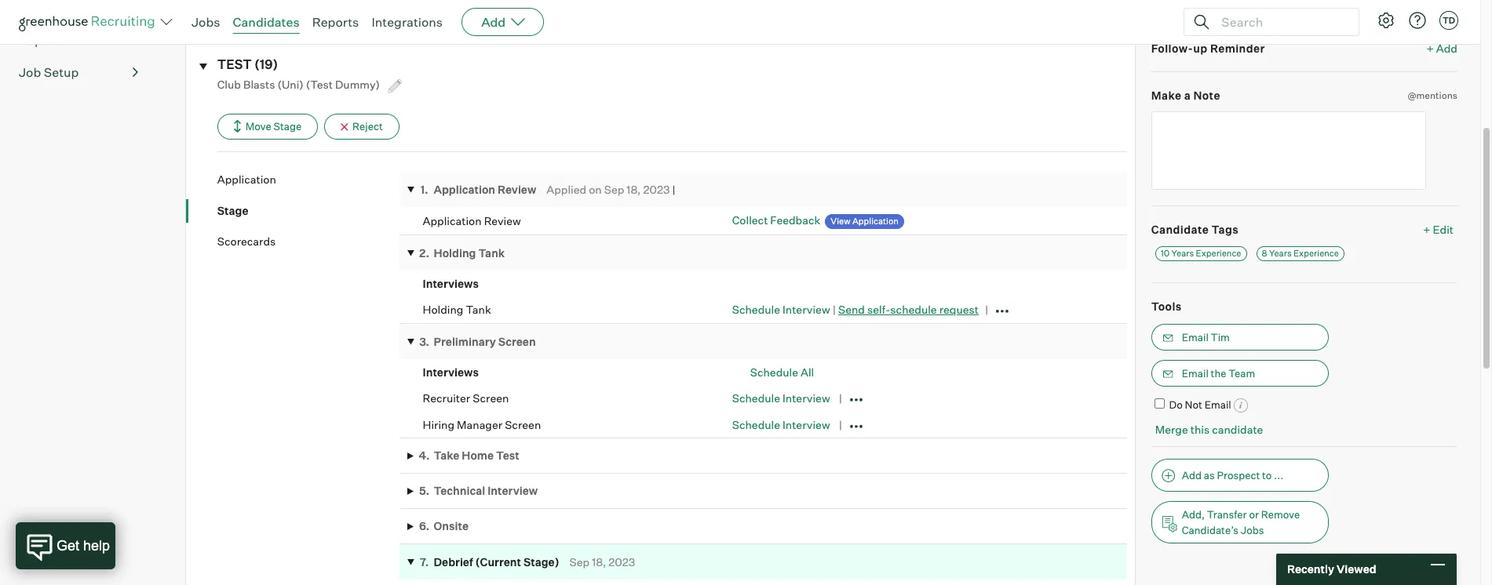 Task type: vqa. For each thing, say whether or not it's contained in the screenshot.
...
yes



Task type: describe. For each thing, give the bounding box(es) containing it.
8 years experience
[[1262, 248, 1339, 259]]

move stage
[[246, 120, 302, 133]]

application right view
[[853, 216, 899, 227]]

reject button
[[324, 114, 399, 140]]

Search text field
[[1218, 11, 1345, 33]]

years for 10
[[1172, 248, 1194, 259]]

years for 8
[[1269, 248, 1292, 259]]

scorecards
[[217, 235, 276, 248]]

schedule interview link for recruiter screen
[[732, 392, 830, 405]]

candidates
[[233, 14, 300, 30]]

greenhouse recruiting image
[[19, 13, 160, 31]]

send self-schedule request link
[[838, 303, 979, 316]]

6.
[[419, 520, 430, 533]]

stage link
[[217, 203, 399, 218]]

(current
[[475, 556, 521, 569]]

self-
[[868, 303, 891, 316]]

club
[[217, 78, 241, 91]]

schedule all
[[750, 366, 814, 379]]

hiring
[[423, 418, 455, 431]]

application down move
[[217, 173, 276, 186]]

1 horizontal spatial 2023
[[643, 183, 670, 196]]

take
[[434, 449, 460, 463]]

schedule for hiring manager screen schedule interview link
[[732, 418, 780, 431]]

application link
[[217, 172, 399, 187]]

collect feedback
[[732, 214, 821, 227]]

candidate's
[[1182, 524, 1239, 537]]

move
[[246, 120, 271, 133]]

1 vertical spatial reports link
[[19, 31, 138, 50]]

@mentions link
[[1408, 88, 1458, 103]]

2 interviews from the top
[[423, 366, 479, 379]]

stage inside button
[[274, 120, 302, 133]]

(test
[[306, 78, 333, 91]]

view application
[[831, 216, 899, 227]]

merge
[[1155, 423, 1188, 437]]

recently viewed
[[1288, 563, 1377, 576]]

candidate
[[1151, 223, 1209, 236]]

7.
[[420, 556, 429, 569]]

schedule interview link for hiring manager screen
[[732, 418, 830, 431]]

0 horizontal spatial sep
[[570, 556, 590, 569]]

prospect
[[1217, 469, 1260, 482]]

dummy)
[[335, 78, 380, 91]]

request
[[939, 303, 979, 316]]

email tim
[[1182, 331, 1230, 344]]

email the team button
[[1151, 360, 1329, 387]]

send
[[838, 303, 865, 316]]

6. onsite
[[419, 520, 469, 533]]

debrief
[[434, 556, 473, 569]]

do
[[1169, 399, 1183, 411]]

collect
[[732, 214, 768, 227]]

collect feedback link
[[732, 214, 821, 227]]

+ for + edit
[[1424, 223, 1431, 236]]

reminder
[[1210, 41, 1265, 55]]

add,
[[1182, 509, 1205, 521]]

2. holding tank
[[419, 246, 505, 260]]

to
[[1262, 469, 1272, 482]]

on
[[589, 183, 602, 196]]

1 horizontal spatial |
[[833, 303, 836, 316]]

recently
[[1288, 563, 1335, 576]]

manager
[[457, 418, 503, 431]]

job setup
[[19, 65, 79, 80]]

8
[[1262, 248, 1268, 259]]

team
[[1229, 367, 1255, 380]]

home
[[462, 449, 494, 463]]

integrations
[[372, 14, 443, 30]]

email the team
[[1182, 367, 1255, 380]]

technical
[[434, 485, 485, 498]]

1 interviews from the top
[[423, 277, 479, 290]]

add as prospect to ...
[[1182, 469, 1284, 482]]

add, transfer or remove candidate's jobs
[[1182, 509, 1300, 537]]

tags
[[1212, 223, 1239, 236]]

(19)
[[254, 56, 278, 72]]

configure image
[[1377, 11, 1396, 30]]

candidates link
[[233, 14, 300, 30]]

test
[[496, 449, 519, 463]]

0 horizontal spatial stage
[[217, 204, 248, 217]]

email for email tim
[[1182, 331, 1209, 344]]

3. preliminary screen
[[419, 335, 536, 348]]

viewed
[[1337, 563, 1377, 576]]

+ edit link
[[1420, 219, 1458, 240]]

screen for preliminary
[[498, 335, 536, 348]]

@mentions
[[1408, 90, 1458, 101]]

add as prospect to ... button
[[1151, 459, 1329, 492]]

experience for 10 years experience
[[1196, 248, 1242, 259]]

5. technical interview
[[419, 485, 538, 498]]

preliminary
[[434, 335, 496, 348]]

1 vertical spatial holding
[[423, 303, 464, 317]]

1 vertical spatial add
[[1437, 41, 1458, 55]]

jobs link
[[192, 14, 220, 30]]

job setup link
[[19, 63, 138, 82]]

td button
[[1440, 11, 1459, 30]]

td button
[[1437, 8, 1462, 33]]

...
[[1274, 469, 1284, 482]]

jobs inside add, transfer or remove candidate's jobs
[[1241, 524, 1264, 537]]

0 horizontal spatial 2023
[[609, 556, 635, 569]]

club blasts (uni) (test dummy)
[[217, 78, 382, 91]]

schedule interview for hiring manager screen
[[732, 418, 830, 431]]



Task type: locate. For each thing, give the bounding box(es) containing it.
email left the
[[1182, 367, 1209, 380]]

recruiter screen
[[423, 392, 509, 405]]

sep right stage)
[[570, 556, 590, 569]]

2 experience from the left
[[1294, 248, 1339, 259]]

+ edit
[[1424, 223, 1454, 236]]

0 vertical spatial jobs
[[192, 14, 220, 30]]

experience for 8 years experience
[[1294, 248, 1339, 259]]

screen up "hiring manager screen"
[[473, 392, 509, 405]]

2 schedule interview from the top
[[732, 418, 830, 431]]

0 vertical spatial 2023
[[643, 183, 670, 196]]

all
[[801, 366, 814, 379]]

stage
[[274, 120, 302, 133], [217, 204, 248, 217]]

reject
[[353, 120, 383, 133]]

0 vertical spatial reports
[[312, 14, 359, 30]]

1 vertical spatial reports
[[19, 32, 66, 48]]

interviews
[[423, 277, 479, 290], [423, 366, 479, 379]]

1 horizontal spatial 18,
[[627, 183, 641, 196]]

2 schedule interview link from the top
[[732, 392, 830, 405]]

10 years experience link
[[1155, 247, 1247, 261]]

4. take home test
[[419, 449, 519, 463]]

schedule
[[732, 303, 780, 316], [750, 366, 798, 379], [732, 392, 780, 405], [732, 418, 780, 431]]

0 horizontal spatial add
[[481, 14, 506, 30]]

1 vertical spatial |
[[833, 303, 836, 316]]

make
[[1151, 89, 1182, 102]]

0 vertical spatial |
[[672, 183, 676, 196]]

reports link down pipeline link
[[19, 31, 138, 50]]

screen up the test
[[505, 418, 541, 431]]

review
[[498, 183, 536, 196], [484, 214, 521, 228]]

jobs down "or"
[[1241, 524, 1264, 537]]

1 vertical spatial 18,
[[592, 556, 606, 569]]

holding up 3.
[[423, 303, 464, 317]]

add inside button
[[1182, 469, 1202, 482]]

0 vertical spatial add
[[481, 14, 506, 30]]

add for add as prospect to ...
[[1182, 469, 1202, 482]]

email right not
[[1205, 399, 1232, 411]]

recruiter
[[423, 392, 470, 405]]

18, right on
[[627, 183, 641, 196]]

experience inside 10 years experience link
[[1196, 248, 1242, 259]]

note
[[1194, 89, 1221, 102]]

1 vertical spatial jobs
[[1241, 524, 1264, 537]]

1 horizontal spatial reports link
[[312, 14, 359, 30]]

interview
[[783, 303, 830, 316], [783, 392, 830, 405], [783, 418, 830, 431], [488, 485, 538, 498]]

reports link up "(test"
[[312, 14, 359, 30]]

reports down pipeline
[[19, 32, 66, 48]]

2 vertical spatial screen
[[505, 418, 541, 431]]

0 vertical spatial screen
[[498, 335, 536, 348]]

schedule interview
[[732, 392, 830, 405], [732, 418, 830, 431]]

3.
[[419, 335, 429, 348]]

years right 8 on the right
[[1269, 248, 1292, 259]]

schedule for schedule all link
[[750, 366, 798, 379]]

0 vertical spatial stage
[[274, 120, 302, 133]]

tank
[[478, 246, 505, 260], [466, 303, 491, 317]]

add button
[[462, 8, 544, 36]]

1 vertical spatial screen
[[473, 392, 509, 405]]

test (19)
[[217, 56, 278, 72]]

remove
[[1261, 509, 1300, 521]]

add, transfer or remove candidate's jobs button
[[1151, 502, 1329, 544]]

the
[[1211, 367, 1227, 380]]

1 horizontal spatial stage
[[274, 120, 302, 133]]

scorecards link
[[217, 234, 399, 249]]

0 vertical spatial +
[[1427, 41, 1434, 55]]

tim
[[1211, 331, 1230, 344]]

1 vertical spatial schedule interview
[[732, 418, 830, 431]]

add for add
[[481, 14, 506, 30]]

interviews up holding tank
[[423, 277, 479, 290]]

onsite
[[434, 520, 469, 533]]

screen right preliminary
[[498, 335, 536, 348]]

1 vertical spatial +
[[1424, 223, 1431, 236]]

1 vertical spatial email
[[1182, 367, 1209, 380]]

1 schedule interview from the top
[[732, 392, 830, 405]]

sep right on
[[604, 183, 624, 196]]

1 vertical spatial sep
[[570, 556, 590, 569]]

0 vertical spatial sep
[[604, 183, 624, 196]]

this
[[1191, 423, 1210, 437]]

a
[[1184, 89, 1191, 102]]

reports up "(test"
[[312, 14, 359, 30]]

0 vertical spatial reports link
[[312, 14, 359, 30]]

+ add
[[1427, 41, 1458, 55]]

tank down application review
[[478, 246, 505, 260]]

0 horizontal spatial experience
[[1196, 248, 1242, 259]]

pipeline link
[[19, 0, 138, 17]]

not
[[1185, 399, 1203, 411]]

jobs up "test"
[[192, 14, 220, 30]]

1 vertical spatial stage
[[217, 204, 248, 217]]

as
[[1204, 469, 1215, 482]]

1 vertical spatial interviews
[[423, 366, 479, 379]]

schedule for schedule interview link associated with recruiter screen
[[732, 392, 780, 405]]

application
[[217, 173, 276, 186], [434, 183, 495, 196], [423, 214, 482, 228], [853, 216, 899, 227]]

+ add link
[[1427, 40, 1458, 56]]

+ for + add
[[1427, 41, 1434, 55]]

2 vertical spatial schedule interview link
[[732, 418, 830, 431]]

integrations link
[[372, 14, 443, 30]]

0 vertical spatial schedule interview
[[732, 392, 830, 405]]

tank up 3. preliminary screen
[[466, 303, 491, 317]]

0 horizontal spatial reports link
[[19, 31, 138, 50]]

sep 18, 2023
[[570, 556, 635, 569]]

1 horizontal spatial jobs
[[1241, 524, 1264, 537]]

0 vertical spatial holding
[[434, 246, 476, 260]]

0 vertical spatial interviews
[[423, 277, 479, 290]]

1 experience from the left
[[1196, 248, 1242, 259]]

18, right stage)
[[592, 556, 606, 569]]

1 vertical spatial review
[[484, 214, 521, 228]]

email tim button
[[1151, 324, 1329, 351]]

1 horizontal spatial add
[[1182, 469, 1202, 482]]

2.
[[419, 246, 429, 260]]

+ inside + add link
[[1427, 41, 1434, 55]]

0 horizontal spatial years
[[1172, 248, 1194, 259]]

schedule interview for recruiter screen
[[732, 392, 830, 405]]

1 vertical spatial 2023
[[609, 556, 635, 569]]

holding right 2.
[[434, 246, 476, 260]]

10 years experience
[[1161, 248, 1242, 259]]

feedback
[[770, 214, 821, 227]]

+ inside '+ edit' link
[[1424, 223, 1431, 236]]

review up 2. holding tank
[[484, 214, 521, 228]]

0 vertical spatial email
[[1182, 331, 1209, 344]]

1 horizontal spatial sep
[[604, 183, 624, 196]]

view application link
[[825, 214, 904, 229]]

4.
[[419, 449, 430, 463]]

schedule interview link
[[732, 303, 830, 316], [732, 392, 830, 405], [732, 418, 830, 431]]

1 horizontal spatial years
[[1269, 248, 1292, 259]]

application review
[[423, 214, 521, 228]]

interviews up recruiter
[[423, 366, 479, 379]]

2 vertical spatial email
[[1205, 399, 1232, 411]]

candidate tags
[[1151, 223, 1239, 236]]

years
[[1172, 248, 1194, 259], [1269, 248, 1292, 259]]

sep
[[604, 183, 624, 196], [570, 556, 590, 569]]

experience right 8 on the right
[[1294, 248, 1339, 259]]

1.
[[420, 183, 428, 196]]

add inside popup button
[[481, 14, 506, 30]]

18,
[[627, 183, 641, 196], [592, 556, 606, 569]]

experience down tags
[[1196, 248, 1242, 259]]

3 schedule interview link from the top
[[732, 418, 830, 431]]

1 horizontal spatial experience
[[1294, 248, 1339, 259]]

review left applied
[[498, 183, 536, 196]]

candidate
[[1212, 423, 1264, 437]]

email for email the team
[[1182, 367, 1209, 380]]

1 vertical spatial schedule interview link
[[732, 392, 830, 405]]

0 vertical spatial tank
[[478, 246, 505, 260]]

schedule all link
[[750, 366, 814, 379]]

0 vertical spatial review
[[498, 183, 536, 196]]

0 vertical spatial schedule interview link
[[732, 303, 830, 316]]

1 vertical spatial tank
[[466, 303, 491, 317]]

stage up the scorecards
[[217, 204, 248, 217]]

None text field
[[1151, 111, 1426, 190]]

10
[[1161, 248, 1170, 259]]

0 vertical spatial 18,
[[627, 183, 641, 196]]

reports link
[[312, 14, 359, 30], [19, 31, 138, 50]]

schedule
[[891, 303, 937, 316]]

application up application review
[[434, 183, 495, 196]]

tools
[[1151, 300, 1182, 313]]

1 horizontal spatial reports
[[312, 14, 359, 30]]

blasts
[[243, 78, 275, 91]]

email left tim
[[1182, 331, 1209, 344]]

2 horizontal spatial add
[[1437, 41, 1458, 55]]

0 horizontal spatial |
[[672, 183, 676, 196]]

jobs
[[192, 14, 220, 30], [1241, 524, 1264, 537]]

holding tank
[[423, 303, 491, 317]]

do not email
[[1169, 399, 1232, 411]]

application up 2. holding tank
[[423, 214, 482, 228]]

0 horizontal spatial 18,
[[592, 556, 606, 569]]

up
[[1193, 41, 1208, 55]]

screen for manager
[[505, 418, 541, 431]]

5.
[[419, 485, 429, 498]]

or
[[1249, 509, 1259, 521]]

0 horizontal spatial reports
[[19, 32, 66, 48]]

merge this candidate
[[1155, 423, 1264, 437]]

follow-up reminder
[[1151, 41, 1265, 55]]

years right 10
[[1172, 248, 1194, 259]]

Do Not Email checkbox
[[1155, 399, 1165, 409]]

experience inside 8 years experience link
[[1294, 248, 1339, 259]]

2 vertical spatial add
[[1182, 469, 1202, 482]]

view
[[831, 216, 851, 227]]

schedule interview link for holding tank
[[732, 303, 830, 316]]

1 schedule interview link from the top
[[732, 303, 830, 316]]

(uni)
[[277, 78, 304, 91]]

stage)
[[524, 556, 559, 569]]

stage right move
[[274, 120, 302, 133]]

0 horizontal spatial jobs
[[192, 14, 220, 30]]

hiring manager screen
[[423, 418, 541, 431]]

2 years from the left
[[1269, 248, 1292, 259]]

|
[[672, 183, 676, 196], [833, 303, 836, 316]]

1 years from the left
[[1172, 248, 1194, 259]]

7. debrief (current stage)
[[420, 556, 559, 569]]



